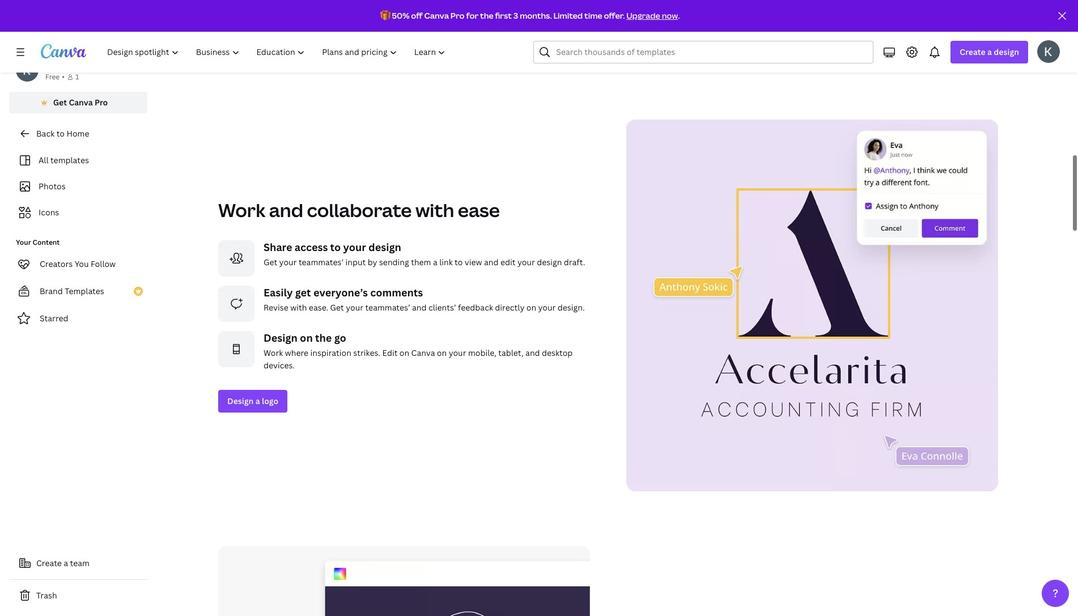 Task type: vqa. For each thing, say whether or not it's contained in the screenshot.
'Create' inside "Create A Design" DROPDOWN BUTTON
no



Task type: describe. For each thing, give the bounding box(es) containing it.
easily get everyone's comments image
[[218, 286, 255, 322]]

with inside easily get everyone's comments revise with ease. get your teammates' and clients' feedback directly on your design.
[[291, 302, 307, 313]]

edit
[[501, 257, 516, 268]]

you
[[75, 259, 89, 269]]

create for create a design
[[960, 47, 986, 57]]

get inside easily get everyone's comments revise with ease. get your teammates' and clients' feedback directly on your design.
[[330, 302, 344, 313]]

icons link
[[16, 202, 141, 223]]

50%
[[392, 10, 410, 21]]

strikes.
[[353, 348, 381, 358]]

share access to your design get your teammates' input by sending them a link to view and edit your design draft.
[[264, 241, 585, 268]]

edit
[[382, 348, 398, 358]]

trash link
[[9, 585, 147, 607]]

where
[[285, 348, 309, 358]]

comments
[[370, 286, 423, 300]]

content
[[33, 238, 60, 247]]

0 vertical spatial with
[[416, 198, 454, 222]]

teammates' inside share access to your design get your teammates' input by sending them a link to view and edit your design draft.
[[299, 257, 344, 268]]

create a design
[[960, 47, 1020, 57]]

get canva pro button
[[9, 92, 147, 113]]

.
[[678, 10, 680, 21]]

2 vertical spatial to
[[455, 257, 463, 268]]

view
[[465, 257, 482, 268]]

off
[[411, 10, 423, 21]]

2 vertical spatial design
[[537, 257, 562, 268]]

free
[[45, 72, 60, 82]]

on inside easily get everyone's comments revise with ease. get your teammates' and clients' feedback directly on your design.
[[527, 302, 537, 313]]

effortlessly stay on brand image
[[218, 546, 590, 616]]

photos
[[39, 181, 66, 192]]

easily get everyone's comments revise with ease. get your teammates' and clients' feedback directly on your design.
[[264, 286, 585, 313]]

sending
[[379, 257, 409, 268]]

design inside 'dropdown button'
[[994, 47, 1020, 57]]

your inside design on the go work where inspiration strikes. edit on canva on your mobile, tablet, and desktop devices.
[[449, 348, 466, 358]]

feedback
[[458, 302, 493, 313]]

by
[[368, 257, 377, 268]]

design on the go work where inspiration strikes. edit on canva on your mobile, tablet, and desktop devices.
[[264, 331, 573, 371]]

personal
[[45, 60, 79, 70]]

create a design button
[[951, 41, 1029, 64]]

a for team
[[64, 558, 68, 569]]

0 vertical spatial to
[[56, 128, 65, 139]]

upgrade
[[627, 10, 661, 21]]

your right edit at the left of the page
[[518, 257, 535, 268]]

draft.
[[564, 257, 585, 268]]

a for logo
[[256, 396, 260, 407]]

and up 'share'
[[269, 198, 303, 222]]

create for create a team
[[36, 558, 62, 569]]

0 vertical spatial the
[[480, 10, 494, 21]]

creators
[[40, 259, 73, 269]]

for
[[466, 10, 479, 21]]

mobile,
[[468, 348, 497, 358]]

teammates' inside easily get everyone's comments revise with ease. get your teammates' and clients' feedback directly on your design.
[[365, 302, 410, 313]]

them
[[411, 257, 431, 268]]

directly
[[495, 302, 525, 313]]

icons
[[39, 207, 59, 218]]

link
[[440, 257, 453, 268]]

all templates
[[39, 155, 89, 166]]

and inside share access to your design get your teammates' input by sending them a link to view and edit your design draft.
[[484, 257, 499, 268]]

design a logo link
[[218, 390, 288, 413]]

trash
[[36, 590, 57, 601]]

brand templates link
[[9, 280, 147, 303]]

a inside share access to your design get your teammates' input by sending them a link to view and edit your design draft.
[[433, 257, 438, 268]]

all templates link
[[16, 150, 141, 171]]

collaborate
[[307, 198, 412, 222]]

design.
[[558, 302, 585, 313]]

a for design
[[988, 47, 992, 57]]

0 vertical spatial canva
[[424, 10, 449, 21]]

kendall parks image
[[1038, 40, 1060, 63]]

devices.
[[264, 360, 295, 371]]

back
[[36, 128, 55, 139]]

your left 'design.'
[[538, 302, 556, 313]]

starred
[[40, 313, 68, 324]]

offer.
[[604, 10, 625, 21]]

design on the go image
[[218, 331, 255, 368]]

time
[[585, 10, 603, 21]]

follow
[[91, 259, 116, 269]]

get
[[295, 286, 311, 300]]

get inside button
[[53, 97, 67, 108]]

back to home link
[[9, 122, 147, 145]]

inspiration
[[311, 348, 352, 358]]

canva inside get canva pro button
[[69, 97, 93, 108]]

free •
[[45, 72, 65, 82]]

0 horizontal spatial design
[[369, 241, 401, 254]]



Task type: locate. For each thing, give the bounding box(es) containing it.
and left clients'
[[412, 302, 427, 313]]

0 horizontal spatial pro
[[95, 97, 108, 108]]

work inside design on the go work where inspiration strikes. edit on canva on your mobile, tablet, and desktop devices.
[[264, 348, 283, 358]]

brand
[[40, 286, 63, 297]]

share
[[264, 241, 292, 254]]

create a team
[[36, 558, 90, 569]]

create
[[960, 47, 986, 57], [36, 558, 62, 569]]

1 vertical spatial pro
[[95, 97, 108, 108]]

a
[[988, 47, 992, 57], [433, 257, 438, 268], [256, 396, 260, 407], [64, 558, 68, 569]]

1 horizontal spatial design
[[264, 331, 298, 345]]

design up the sending
[[369, 241, 401, 254]]

to right back
[[56, 128, 65, 139]]

1 vertical spatial with
[[291, 302, 307, 313]]

design for a
[[227, 396, 254, 407]]

to right access
[[330, 241, 341, 254]]

get down 'share'
[[264, 257, 277, 268]]

share access to your design image
[[218, 241, 255, 277]]

desktop
[[542, 348, 573, 358]]

1 horizontal spatial the
[[480, 10, 494, 21]]

and right tablet,
[[526, 348, 540, 358]]

brand templates
[[40, 286, 104, 297]]

create inside button
[[36, 558, 62, 569]]

to right link on the left of page
[[455, 257, 463, 268]]

creators you follow link
[[9, 253, 147, 276]]

1 horizontal spatial to
[[330, 241, 341, 254]]

create a team button
[[9, 552, 147, 575]]

3
[[514, 10, 518, 21]]

all
[[39, 155, 48, 166]]

0 vertical spatial get
[[53, 97, 67, 108]]

canva down 1 on the top left of the page
[[69, 97, 93, 108]]

1 horizontal spatial with
[[416, 198, 454, 222]]

templates
[[50, 155, 89, 166]]

pro up back to home link
[[95, 97, 108, 108]]

0 horizontal spatial to
[[56, 128, 65, 139]]

create inside 'dropdown button'
[[960, 47, 986, 57]]

1 vertical spatial the
[[315, 331, 332, 345]]

pro
[[451, 10, 465, 21], [95, 97, 108, 108]]

on right "edit" on the left of page
[[400, 348, 410, 358]]

teammates' down access
[[299, 257, 344, 268]]

upgrade now button
[[627, 10, 678, 21]]

the inside design on the go work where inspiration strikes. edit on canva on your mobile, tablet, and desktop devices.
[[315, 331, 332, 345]]

on up where
[[300, 331, 313, 345]]

design for on
[[264, 331, 298, 345]]

1 vertical spatial get
[[264, 257, 277, 268]]

0 horizontal spatial get
[[53, 97, 67, 108]]

top level navigation element
[[100, 41, 456, 64]]

0 vertical spatial create
[[960, 47, 986, 57]]

get
[[53, 97, 67, 108], [264, 257, 277, 268], [330, 302, 344, 313]]

access
[[295, 241, 328, 254]]

design left draft. at the top
[[537, 257, 562, 268]]

1 horizontal spatial teammates'
[[365, 302, 410, 313]]

0 vertical spatial design
[[994, 47, 1020, 57]]

design
[[264, 331, 298, 345], [227, 396, 254, 407]]

pro left for
[[451, 10, 465, 21]]

get inside share access to your design get your teammates' input by sending them a link to view and edit your design draft.
[[264, 257, 277, 268]]

with left ease
[[416, 198, 454, 222]]

1 vertical spatial canva
[[69, 97, 93, 108]]

work and collaborate with ease
[[218, 198, 500, 222]]

1 vertical spatial design
[[227, 396, 254, 407]]

0 vertical spatial teammates'
[[299, 257, 344, 268]]

0 vertical spatial work
[[218, 198, 266, 222]]

1 vertical spatial design
[[369, 241, 401, 254]]

teammates' down comments
[[365, 302, 410, 313]]

back to home
[[36, 128, 89, 139]]

0 horizontal spatial teammates'
[[299, 257, 344, 268]]

1 vertical spatial work
[[264, 348, 283, 358]]

ease
[[458, 198, 500, 222]]

•
[[62, 72, 65, 82]]

1 horizontal spatial get
[[264, 257, 277, 268]]

with
[[416, 198, 454, 222], [291, 302, 307, 313]]

0 horizontal spatial the
[[315, 331, 332, 345]]

0 horizontal spatial create
[[36, 558, 62, 569]]

and inside design on the go work where inspiration strikes. edit on canva on your mobile, tablet, and desktop devices.
[[526, 348, 540, 358]]

0 vertical spatial design
[[264, 331, 298, 345]]

0 horizontal spatial design
[[227, 396, 254, 407]]

ease.
[[309, 302, 328, 313]]

2 horizontal spatial get
[[330, 302, 344, 313]]

design
[[994, 47, 1020, 57], [369, 241, 401, 254], [537, 257, 562, 268]]

design inside design on the go work where inspiration strikes. edit on canva on your mobile, tablet, and desktop devices.
[[264, 331, 298, 345]]

None search field
[[534, 41, 874, 64]]

2 horizontal spatial to
[[455, 257, 463, 268]]

on right directly
[[527, 302, 537, 313]]

and
[[269, 198, 303, 222], [484, 257, 499, 268], [412, 302, 427, 313], [526, 348, 540, 358]]

go
[[334, 331, 346, 345]]

design left logo
[[227, 396, 254, 407]]

and inside easily get everyone's comments revise with ease. get your teammates' and clients' feedback directly on your design.
[[412, 302, 427, 313]]

first
[[495, 10, 512, 21]]

starred link
[[9, 307, 147, 330]]

templates
[[65, 286, 104, 297]]

limited
[[554, 10, 583, 21]]

clients'
[[429, 302, 456, 313]]

creators you follow
[[40, 259, 116, 269]]

revise
[[264, 302, 289, 313]]

on left mobile,
[[437, 348, 447, 358]]

get down •
[[53, 97, 67, 108]]

0 horizontal spatial with
[[291, 302, 307, 313]]

your
[[16, 238, 31, 247]]

everyone's
[[314, 286, 368, 300]]

a inside button
[[64, 558, 68, 569]]

2 horizontal spatial design
[[994, 47, 1020, 57]]

easily
[[264, 286, 293, 300]]

photos link
[[16, 176, 141, 197]]

your left mobile,
[[449, 348, 466, 358]]

your down 'share'
[[279, 257, 297, 268]]

months.
[[520, 10, 552, 21]]

canva
[[424, 10, 449, 21], [69, 97, 93, 108], [411, 348, 435, 358]]

work
[[218, 198, 266, 222], [264, 348, 283, 358]]

design up where
[[264, 331, 298, 345]]

teammates'
[[299, 257, 344, 268], [365, 302, 410, 313]]

the
[[480, 10, 494, 21], [315, 331, 332, 345]]

1 horizontal spatial create
[[960, 47, 986, 57]]

work up share access to your design 'image'
[[218, 198, 266, 222]]

the up inspiration
[[315, 331, 332, 345]]

your
[[343, 241, 366, 254], [279, 257, 297, 268], [518, 257, 535, 268], [346, 302, 364, 313], [538, 302, 556, 313], [449, 348, 466, 358]]

design a logo
[[227, 396, 279, 407]]

1
[[75, 72, 79, 82]]

2 vertical spatial get
[[330, 302, 344, 313]]

your content
[[16, 238, 60, 247]]

get down everyone's
[[330, 302, 344, 313]]

input
[[346, 257, 366, 268]]

your down everyone's
[[346, 302, 364, 313]]

home
[[67, 128, 89, 139]]

tablet,
[[499, 348, 524, 358]]

and left edit at the left of the page
[[484, 257, 499, 268]]

work up devices.
[[264, 348, 283, 358]]

logo
[[262, 396, 279, 407]]

get canva pro
[[53, 97, 108, 108]]

team
[[70, 558, 90, 569]]

1 vertical spatial create
[[36, 558, 62, 569]]

the right for
[[480, 10, 494, 21]]

to
[[56, 128, 65, 139], [330, 241, 341, 254], [455, 257, 463, 268]]

Search search field
[[557, 41, 867, 63]]

your up input at the top left
[[343, 241, 366, 254]]

canva right "edit" on the left of page
[[411, 348, 435, 358]]

with down get
[[291, 302, 307, 313]]

🎁
[[380, 10, 390, 21]]

2 vertical spatial canva
[[411, 348, 435, 358]]

1 vertical spatial to
[[330, 241, 341, 254]]

on
[[527, 302, 537, 313], [300, 331, 313, 345], [400, 348, 410, 358], [437, 348, 447, 358]]

canva inside design on the go work where inspiration strikes. edit on canva on your mobile, tablet, and desktop devices.
[[411, 348, 435, 358]]

1 horizontal spatial pro
[[451, 10, 465, 21]]

🎁 50% off canva pro for the first 3 months. limited time offer. upgrade now .
[[380, 10, 680, 21]]

0 vertical spatial pro
[[451, 10, 465, 21]]

1 horizontal spatial design
[[537, 257, 562, 268]]

canva right off
[[424, 10, 449, 21]]

a inside 'dropdown button'
[[988, 47, 992, 57]]

now
[[662, 10, 678, 21]]

pro inside button
[[95, 97, 108, 108]]

1 vertical spatial teammates'
[[365, 302, 410, 313]]

design left kendall parks icon
[[994, 47, 1020, 57]]



